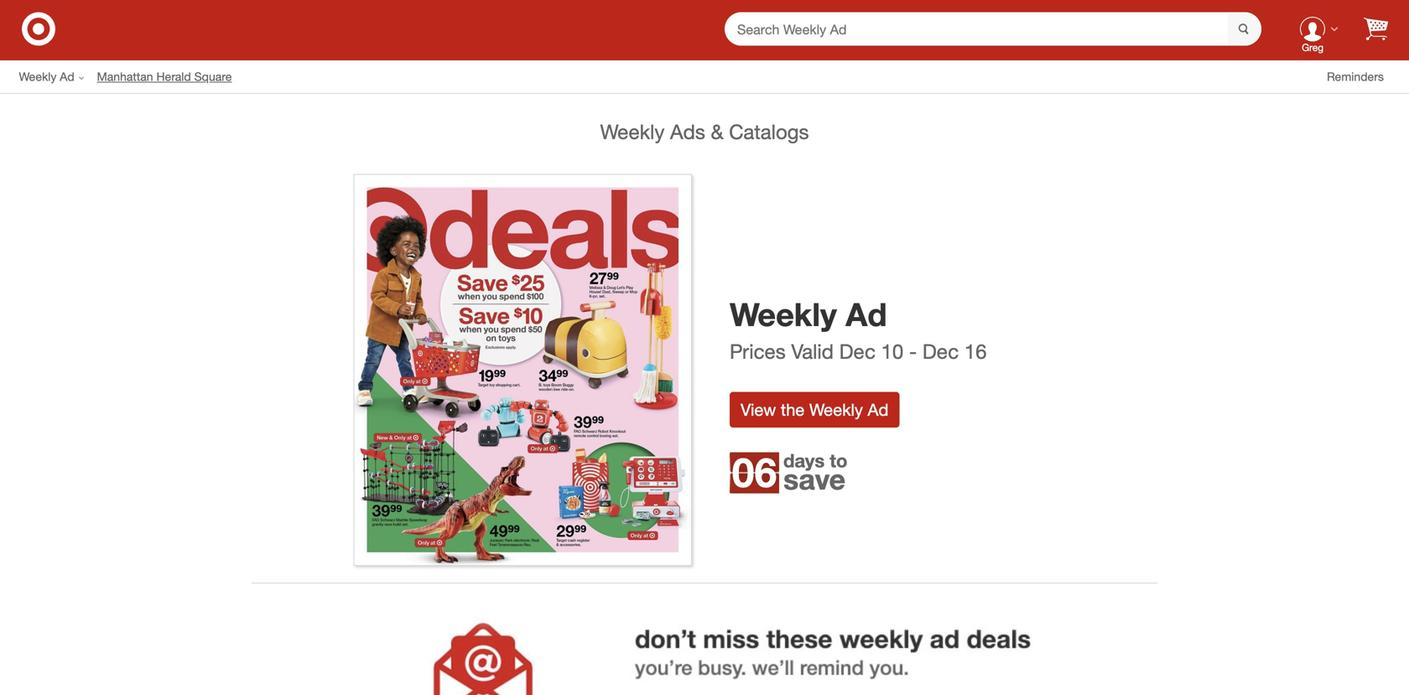 Task type: describe. For each thing, give the bounding box(es) containing it.
valid
[[792, 339, 834, 364]]

06 days to
[[732, 448, 848, 497]]

reminders
[[1328, 69, 1385, 84]]

prices
[[730, 339, 786, 364]]

manhattan
[[97, 69, 153, 84]]

weekly ad link
[[19, 68, 97, 85]]

ads
[[671, 120, 706, 144]]

weekly for weekly ads & catalogs
[[600, 120, 665, 144]]

greg link
[[1287, 2, 1339, 56]]

don't miss these weekly ad deals. you're busy. we'll remind you. sign up now. image
[[268, 584, 1142, 696]]

weekly for weekly ad prices valid dec 10 - dec 16
[[730, 295, 837, 334]]

view the weekly ad button
[[730, 392, 900, 428]]

1 dec from the left
[[840, 339, 876, 364]]

Search Weekly Ad search field
[[725, 12, 1262, 47]]

-
[[910, 339, 917, 364]]

16
[[965, 339, 987, 364]]

weekly for weekly ad
[[19, 69, 57, 84]]

go to target.com image
[[22, 12, 55, 46]]



Task type: vqa. For each thing, say whether or not it's contained in the screenshot.
Ad to the bottom
yes



Task type: locate. For each thing, give the bounding box(es) containing it.
ad
[[60, 69, 74, 84], [846, 295, 887, 334], [868, 400, 889, 420]]

reminders link
[[1328, 68, 1397, 85]]

ad inside button
[[868, 400, 889, 420]]

manhattan herald square link
[[97, 68, 245, 85]]

2 dec from the left
[[923, 339, 959, 364]]

1 horizontal spatial dec
[[923, 339, 959, 364]]

manhattan herald square
[[97, 69, 232, 84]]

weekly inside weekly ad prices valid dec 10 - dec 16
[[730, 295, 837, 334]]

days
[[784, 450, 825, 472]]

1 vertical spatial ad
[[846, 295, 887, 334]]

herald
[[156, 69, 191, 84]]

view the weekly ad image
[[354, 174, 692, 566]]

view your cart on target.com image
[[1365, 17, 1389, 41]]

ad for weekly ad prices valid dec 10 - dec 16
[[846, 295, 887, 334]]

ad inside weekly ad prices valid dec 10 - dec 16
[[846, 295, 887, 334]]

0 vertical spatial ad
[[60, 69, 74, 84]]

greg
[[1302, 41, 1324, 54]]

the
[[781, 400, 805, 420]]

form
[[725, 12, 1262, 47]]

ad up 10
[[846, 295, 887, 334]]

weekly inside button
[[810, 400, 863, 420]]

10
[[882, 339, 904, 364]]

2 vertical spatial ad
[[868, 400, 889, 420]]

square
[[194, 69, 232, 84]]

weekly ad
[[19, 69, 74, 84]]

dec left 10
[[840, 339, 876, 364]]

0 horizontal spatial dec
[[840, 339, 876, 364]]

dec
[[840, 339, 876, 364], [923, 339, 959, 364]]

06
[[732, 448, 777, 497]]

view the weekly ad
[[741, 400, 889, 420]]

save
[[784, 462, 846, 497]]

weekly ad prices valid dec 10 - dec 16
[[730, 295, 987, 364]]

weekly left ads
[[600, 120, 665, 144]]

&
[[711, 120, 724, 144]]

weekly up prices
[[730, 295, 837, 334]]

catalogs
[[729, 120, 809, 144]]

weekly ads & catalogs
[[600, 120, 809, 144]]

ad down 10
[[868, 400, 889, 420]]

ad for weekly ad
[[60, 69, 74, 84]]

weekly
[[19, 69, 57, 84], [600, 120, 665, 144], [730, 295, 837, 334], [810, 400, 863, 420]]

weekly down go to target.com 'icon'
[[19, 69, 57, 84]]

weekly right the
[[810, 400, 863, 420]]

view
[[741, 400, 777, 420]]

ad left manhattan
[[60, 69, 74, 84]]

dec right -
[[923, 339, 959, 364]]

to
[[830, 450, 848, 472]]



